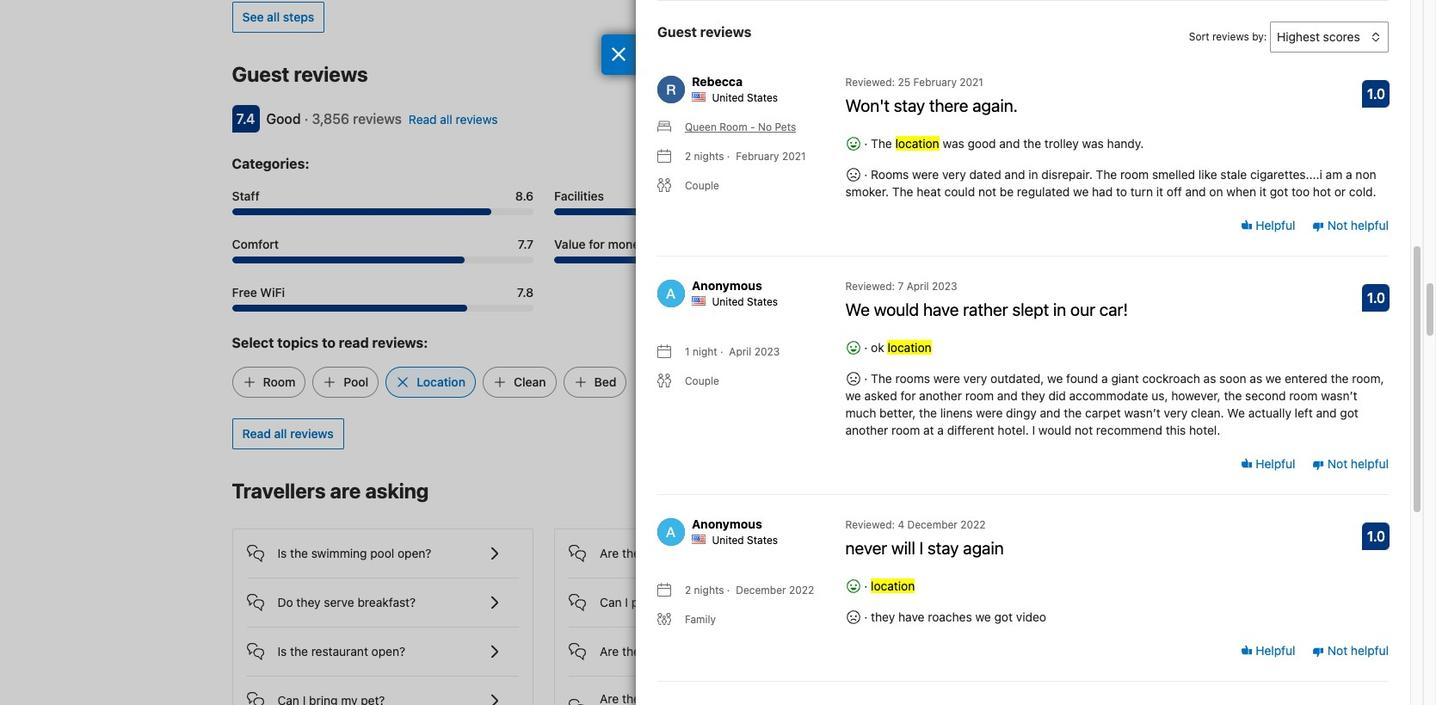 Task type: locate. For each thing, give the bounding box(es) containing it.
would down did
[[1039, 423, 1072, 438]]

1 horizontal spatial it
[[1260, 184, 1267, 199]]

got inside "the rooms were very outdated, we found a giant cockroach as soon as we entered the room, we asked for another room and they did accommodate us, however, the second room wasn't much better, the linens were dingy and the carpet wasn't very clean. we actually left and got another room at a different hotel. i would not recommend this hotel."
[[1341, 406, 1359, 420]]

3 states from the top
[[747, 534, 778, 547]]

there?
[[660, 594, 695, 609]]

2023 right 7
[[932, 280, 958, 293]]

3 not helpful from the top
[[1325, 643, 1389, 657]]

there down park
[[622, 644, 651, 658]]

not inside "the rooms were very outdated, we found a giant cockroach as soon as we entered the room, we asked for another room and they did accommodate us, however, the second room wasn't much better, the linens were dingy and the carpet wasn't very clean. we actually left and got another room at a different hotel. i would not recommend this hotel."
[[1075, 423, 1093, 438]]

was right the trolley on the right of page
[[1083, 136, 1104, 151]]

0 horizontal spatial would
[[874, 300, 919, 320]]

1 states from the top
[[747, 92, 778, 104]]

is the restaurant open? button
[[247, 627, 519, 662]]

february down -
[[736, 150, 780, 163]]

is down do
[[278, 644, 287, 658]]

0 vertical spatial april
[[907, 280, 929, 293]]

had
[[1092, 184, 1113, 199]]

guest up guest reviews element at the top of page
[[658, 24, 697, 40]]

1.0 for we would have rather slept in our car!
[[1368, 290, 1386, 306]]

do they serve breakfast?
[[278, 594, 416, 609]]

the inside button
[[290, 644, 308, 658]]

7.5
[[840, 188, 856, 203]]

0 vertical spatial states
[[747, 92, 778, 104]]

2 vertical spatial all
[[274, 426, 287, 440]]

i right will
[[920, 538, 924, 558]]

states up "no"
[[747, 92, 778, 104]]

1 vertical spatial open?
[[372, 644, 406, 658]]

7.6
[[1162, 188, 1179, 203]]

i down dingy on the right bottom
[[1033, 423, 1036, 438]]

reviewed: up 'never'
[[846, 518, 895, 531]]

have left rather
[[924, 300, 959, 320]]

2 vertical spatial not helpful
[[1325, 643, 1389, 657]]

is up do
[[278, 545, 287, 560]]

0 vertical spatial scored 1.0 element
[[1363, 80, 1391, 108]]

0 vertical spatial 1.0
[[1368, 86, 1386, 102]]

2 states from the top
[[747, 296, 778, 308]]

· down · location
[[864, 610, 868, 624]]

a left sea
[[719, 545, 726, 560]]

0 horizontal spatial not
[[979, 184, 997, 199]]

1 are from the top
[[600, 545, 619, 560]]

are for are there rooms with a sea view?
[[600, 545, 619, 560]]

can i park there? button
[[569, 578, 842, 613]]

wasn't up recommend
[[1125, 406, 1161, 420]]

1 vertical spatial reviewed:
[[846, 280, 895, 293]]

another down much
[[846, 423, 889, 438]]

0 vertical spatial is
[[278, 545, 287, 560]]

2 are from the top
[[600, 644, 619, 658]]

the left 'swimming'
[[290, 545, 308, 560]]

dated
[[970, 167, 1002, 182]]

there down reviewed: 25 february 2021
[[930, 96, 969, 116]]

for right value
[[589, 236, 605, 251]]

guest inside guest reviews element
[[232, 62, 290, 86]]

2 vertical spatial very
[[1164, 406, 1188, 420]]

steps
[[283, 9, 314, 24]]

0 vertical spatial would
[[874, 300, 919, 320]]

rooms down the family
[[655, 644, 689, 658]]

0 vertical spatial nights
[[694, 150, 724, 163]]

is inside button
[[278, 644, 287, 658]]

open? right pool
[[398, 545, 432, 560]]

0 horizontal spatial in
[[1029, 167, 1039, 182]]

location down won't stay there again.
[[896, 136, 940, 151]]

have for roaches
[[899, 610, 925, 624]]

8.6
[[516, 188, 534, 203]]

7.4
[[236, 111, 255, 126]]

reviewed: left 7
[[846, 280, 895, 293]]

stay
[[894, 96, 925, 116], [928, 538, 959, 558]]

1 united states from the top
[[712, 92, 778, 104]]

0 vertical spatial helpful
[[1253, 218, 1296, 232]]

0 horizontal spatial hotel.
[[998, 423, 1029, 438]]

stay down reviewed: 4 december 2022 on the right bottom of page
[[928, 538, 959, 558]]

there for are there rooms with a balcony?
[[622, 644, 651, 658]]

scored 7.4 element
[[232, 105, 260, 132]]

with
[[693, 545, 716, 560], [693, 644, 716, 658]]

not for slept
[[1328, 456, 1348, 471]]

hot
[[1314, 184, 1332, 199]]

2 united states from the top
[[712, 296, 778, 308]]

3 1.0 from the top
[[1368, 529, 1386, 544]]

1 horizontal spatial see
[[1084, 484, 1105, 499]]

states up '1 night · april 2023'
[[747, 296, 778, 308]]

3 not from the top
[[1328, 643, 1348, 657]]

2 vertical spatial reviewed:
[[846, 518, 895, 531]]

3 helpful from the top
[[1253, 643, 1296, 657]]

2 not from the top
[[1328, 456, 1348, 471]]

guest reviews up the rebecca
[[658, 24, 752, 40]]

2 as from the left
[[1250, 371, 1263, 386]]

0 horizontal spatial december
[[736, 584, 786, 597]]

rooms for are there rooms with a balcony?
[[655, 644, 689, 658]]

we right clean.
[[1228, 406, 1246, 420]]

with left sea
[[693, 545, 716, 560]]

states up 2 nights · december 2022
[[747, 534, 778, 547]]

0 horizontal spatial to
[[322, 335, 336, 350]]

helpful button
[[1241, 217, 1296, 234], [1241, 455, 1296, 472], [1241, 642, 1296, 659]]

i right can
[[625, 594, 628, 609]]

1 was from the left
[[943, 136, 965, 151]]

a up "accommodate"
[[1102, 371, 1108, 386]]

0 horizontal spatial for
[[589, 236, 605, 251]]

and down outdated,
[[997, 388, 1018, 403]]

they
[[1021, 388, 1046, 403], [296, 594, 321, 609], [871, 610, 895, 624]]

1 vertical spatial there
[[622, 545, 651, 560]]

they down · location
[[871, 610, 895, 624]]

0 vertical spatial rooms
[[896, 371, 931, 386]]

good · 3,856 reviews
[[266, 111, 402, 126]]

room up turn
[[1121, 167, 1149, 182]]

read all reviews inside button
[[242, 426, 334, 440]]

couple down night
[[685, 375, 720, 388]]

united states for won't stay there again.
[[712, 92, 778, 104]]

1 vertical spatial february
[[736, 150, 780, 163]]

2 with from the top
[[693, 644, 716, 658]]

3,856
[[312, 111, 350, 126]]

with for sea
[[693, 545, 716, 560]]

1 vertical spatial are
[[600, 644, 619, 658]]

see all steps button
[[232, 1, 325, 32]]

1 reviewed: from the top
[[846, 76, 895, 89]]

rooms down · ok location
[[896, 371, 931, 386]]

no
[[758, 121, 772, 134]]

1 horizontal spatial in
[[1054, 300, 1067, 320]]

they right do
[[296, 594, 321, 609]]

not helpful button
[[1313, 217, 1389, 234], [1313, 455, 1389, 472], [1313, 642, 1389, 659]]

scored 1.0 element for never will i stay again
[[1363, 523, 1391, 550]]

0 horizontal spatial see
[[242, 9, 264, 24]]

were up heat
[[913, 167, 939, 182]]

for up "better,"
[[901, 388, 916, 403]]

and down did
[[1040, 406, 1061, 420]]

in inside rooms were very dated and in disrepair. the room smelled like stale cigarettes....i am a non smoker. the heat could not be regulated we had to turn it off and on when it got too hot or cold.
[[1029, 167, 1039, 182]]

2 1.0 from the top
[[1368, 290, 1386, 306]]

1 2 from the top
[[685, 150, 691, 163]]

they up dingy on the right bottom
[[1021, 388, 1046, 403]]

2 up the family
[[685, 584, 691, 597]]

1 vertical spatial have
[[899, 610, 925, 624]]

1 nights from the top
[[694, 150, 724, 163]]

got left the video at the right bottom of the page
[[995, 610, 1013, 624]]

better,
[[880, 406, 916, 420]]

1 vertical spatial wasn't
[[1125, 406, 1161, 420]]

1 horizontal spatial 2022
[[961, 518, 986, 531]]

couple up facilities 7.5 meter
[[685, 179, 720, 192]]

0 vertical spatial very
[[943, 167, 966, 182]]

money
[[608, 236, 646, 251]]

1 is from the top
[[278, 545, 287, 560]]

nights for 2 nights · december 2022
[[694, 584, 724, 597]]

2 vertical spatial states
[[747, 534, 778, 547]]

there
[[930, 96, 969, 116], [622, 545, 651, 560], [622, 644, 651, 658]]

room,
[[1353, 371, 1385, 386]]

2 anonymous from the top
[[692, 517, 762, 531]]

3 not helpful button from the top
[[1313, 642, 1389, 659]]

the inside "button"
[[290, 545, 308, 560]]

is for is the swimming pool open?
[[278, 545, 287, 560]]

1 horizontal spatial guest
[[658, 24, 697, 40]]

dingy
[[1006, 406, 1037, 420]]

1.0 for never will i stay again
[[1368, 529, 1386, 544]]

2 for 2 nights · december 2022
[[685, 584, 691, 597]]

3 united states from the top
[[712, 534, 778, 547]]

1 vertical spatial were
[[934, 371, 961, 386]]

were inside rooms were very dated and in disrepair. the room smelled like stale cigarettes....i am a non smoker. the heat could not be regulated we had to turn it off and on when it got too hot or cold.
[[913, 167, 939, 182]]

2 vertical spatial they
[[871, 610, 895, 624]]

0 vertical spatial read
[[409, 112, 437, 126]]

room up linens
[[966, 388, 994, 403]]

are up can
[[600, 545, 619, 560]]

1 horizontal spatial room
[[720, 121, 748, 134]]

0 vertical spatial location
[[896, 136, 940, 151]]

are down can
[[600, 644, 619, 658]]

it
[[1157, 184, 1164, 199], [1260, 184, 1267, 199]]

· down won't
[[864, 136, 868, 151]]

good
[[968, 136, 996, 151]]

reviewed: for we
[[846, 280, 895, 293]]

have
[[924, 300, 959, 320], [899, 610, 925, 624]]

the up "asked"
[[871, 371, 892, 386]]

very up could
[[943, 167, 966, 182]]

united left view?
[[712, 534, 744, 547]]

february
[[914, 76, 957, 89], [736, 150, 780, 163]]

3 united from the top
[[712, 534, 744, 547]]

0 vertical spatial are
[[600, 545, 619, 560]]

open? inside "button"
[[398, 545, 432, 560]]

all for 'read all reviews' button
[[274, 426, 287, 440]]

7.8
[[517, 285, 534, 299]]

0 vertical spatial have
[[924, 300, 959, 320]]

1 horizontal spatial they
[[871, 610, 895, 624]]

the
[[1024, 136, 1042, 151], [1331, 371, 1349, 386], [1224, 388, 1242, 403], [919, 406, 937, 420], [1064, 406, 1082, 420], [290, 545, 308, 560], [290, 644, 308, 658]]

0 vertical spatial helpful
[[1351, 218, 1389, 232]]

united states for we would have rather slept in our car!
[[712, 296, 778, 308]]

a inside rooms were very dated and in disrepair. the room smelled like stale cigarettes....i am a non smoker. the heat could not be regulated we had to turn it off and on when it got too hot or cold.
[[1346, 167, 1353, 182]]

helpful for again
[[1253, 643, 1296, 657]]

view?
[[752, 545, 783, 560]]

anonymous down value for money 7.7 meter
[[692, 278, 762, 293]]

or
[[1335, 184, 1346, 199]]

are for are there rooms with a balcony?
[[600, 644, 619, 658]]

guest reviews up good
[[232, 62, 368, 86]]

1 vertical spatial united states
[[712, 296, 778, 308]]

2 helpful button from the top
[[1241, 455, 1296, 472]]

see
[[242, 9, 264, 24], [1084, 484, 1105, 499]]

park
[[632, 594, 656, 609]]

3 helpful from the top
[[1351, 643, 1389, 657]]

they for · they have roaches we got video
[[871, 610, 895, 624]]

asked
[[865, 388, 898, 403]]

pool
[[370, 545, 394, 560]]

read
[[409, 112, 437, 126], [242, 426, 271, 440]]

2 reviewed: from the top
[[846, 280, 895, 293]]

they for do they serve breakfast?
[[296, 594, 321, 609]]

not
[[979, 184, 997, 199], [1075, 423, 1093, 438]]

1 horizontal spatial for
[[901, 388, 916, 403]]

were up different
[[976, 406, 1003, 420]]

they inside "the rooms were very outdated, we found a giant cockroach as soon as we entered the room, we asked for another room and they did accommodate us, however, the second room wasn't much better, the linens were dingy and the carpet wasn't very clean. we actually left and got another room at a different hotel. i would not recommend this hotel."
[[1021, 388, 1046, 403]]

location 8.4 meter
[[877, 256, 1179, 263]]

2 helpful from the top
[[1351, 456, 1389, 471]]

not
[[1328, 218, 1348, 232], [1328, 456, 1348, 471], [1328, 643, 1348, 657]]

see left steps
[[242, 9, 264, 24]]

0 vertical spatial all
[[267, 9, 280, 24]]

3 reviewed: from the top
[[846, 518, 895, 531]]

see availability button
[[1074, 477, 1179, 508]]

a right 'am'
[[1346, 167, 1353, 182]]

list of reviews region
[[647, 53, 1400, 705]]

we down reviewed: 7 april 2023
[[846, 300, 870, 320]]

location right ok
[[888, 340, 932, 355]]

2 not helpful button from the top
[[1313, 455, 1389, 472]]

1 scored 1.0 element from the top
[[1363, 80, 1391, 108]]

clean
[[514, 374, 546, 389]]

cleanliness
[[877, 188, 942, 203]]

scored 1.0 element
[[1363, 80, 1391, 108], [1363, 284, 1391, 312], [1363, 523, 1391, 550]]

very up the "this" at bottom
[[1164, 406, 1188, 420]]

2 down the queen
[[685, 150, 691, 163]]

2 vertical spatial united states
[[712, 534, 778, 547]]

by:
[[1253, 30, 1267, 43]]

0 vertical spatial couple
[[685, 179, 720, 192]]

2
[[685, 150, 691, 163], [685, 584, 691, 597]]

0 horizontal spatial read
[[242, 426, 271, 440]]

1 horizontal spatial another
[[920, 388, 962, 403]]

free wifi 7.8 meter
[[232, 304, 534, 311]]

1.0 for won't stay there again.
[[1368, 86, 1386, 102]]

nights for 2 nights · february 2021
[[694, 150, 724, 163]]

april right night
[[729, 345, 752, 358]]

0 horizontal spatial 2022
[[789, 584, 815, 597]]

they inside button
[[296, 594, 321, 609]]

again.
[[973, 96, 1018, 116]]

nights up the family
[[694, 584, 724, 597]]

1 vertical spatial in
[[1054, 300, 1067, 320]]

topics
[[277, 335, 319, 350]]

not inside rooms were very dated and in disrepair. the room smelled like stale cigarettes....i am a non smoker. the heat could not be regulated we had to turn it off and on when it got too hot or cold.
[[979, 184, 997, 199]]

2 vertical spatial i
[[625, 594, 628, 609]]

2 helpful from the top
[[1253, 456, 1296, 471]]

open? right restaurant
[[372, 644, 406, 658]]

cockroach
[[1143, 371, 1201, 386]]

to left read
[[322, 335, 336, 350]]

free wifi
[[232, 285, 285, 299]]

facilities
[[554, 188, 604, 203]]

2 vertical spatial scored 1.0 element
[[1363, 523, 1391, 550]]

1 night · april 2023
[[685, 345, 780, 358]]

second
[[1246, 388, 1286, 403]]

1 vertical spatial would
[[1039, 423, 1072, 438]]

1 1.0 from the top
[[1368, 86, 1386, 102]]

2 scored 1.0 element from the top
[[1363, 284, 1391, 312]]

0 vertical spatial united states
[[712, 92, 778, 104]]

united down the rebecca
[[712, 92, 744, 104]]

united
[[712, 92, 744, 104], [712, 296, 744, 308], [712, 534, 744, 547]]

location down will
[[871, 579, 915, 593]]

outdated,
[[991, 371, 1044, 386]]

1 vertical spatial 2
[[685, 584, 691, 597]]

2 nights from the top
[[694, 584, 724, 597]]

0 horizontal spatial 2021
[[782, 150, 806, 163]]

2023
[[932, 280, 958, 293], [755, 345, 780, 358]]

2 vertical spatial were
[[976, 406, 1003, 420]]

0 vertical spatial read all reviews
[[409, 112, 498, 126]]

guest
[[658, 24, 697, 40], [232, 62, 290, 86]]

another up linens
[[920, 388, 962, 403]]

1 vertical spatial we
[[1228, 406, 1246, 420]]

0 vertical spatial stay
[[894, 96, 925, 116]]

0 horizontal spatial guest
[[232, 62, 290, 86]]

smelled
[[1153, 167, 1196, 182]]

1 vertical spatial not helpful button
[[1313, 455, 1389, 472]]

rooms for are there rooms with a sea view?
[[655, 545, 689, 560]]

2 vertical spatial there
[[622, 644, 651, 658]]

0 vertical spatial got
[[1270, 184, 1289, 199]]

as up however,
[[1204, 371, 1217, 386]]

december down view?
[[736, 584, 786, 597]]

february up won't stay there again.
[[914, 76, 957, 89]]

not down dated
[[979, 184, 997, 199]]

scored 1.0 element for won't stay there again.
[[1363, 80, 1391, 108]]

queen
[[685, 121, 717, 134]]

comfort 7.7 meter
[[232, 256, 534, 263]]

we
[[1073, 184, 1089, 199], [1048, 371, 1063, 386], [1266, 371, 1282, 386], [846, 388, 861, 403], [976, 610, 991, 624]]

carpet
[[1086, 406, 1121, 420]]

united down value for money 7.7 meter
[[712, 296, 744, 308]]

2 2 from the top
[[685, 584, 691, 597]]

hotel.
[[998, 423, 1029, 438], [1190, 423, 1221, 438]]

anonymous up sea
[[692, 517, 762, 531]]

1 horizontal spatial got
[[1270, 184, 1289, 199]]

like
[[1199, 167, 1218, 182]]

cold.
[[1350, 184, 1377, 199]]

not helpful
[[1325, 218, 1389, 232], [1325, 456, 1389, 471], [1325, 643, 1389, 657]]

guest up scored 7.4 element
[[232, 62, 290, 86]]

0 vertical spatial not
[[1328, 218, 1348, 232]]

0 vertical spatial guest reviews
[[658, 24, 752, 40]]

2 for 2 nights · february 2021
[[685, 150, 691, 163]]

3 scored 1.0 element from the top
[[1363, 523, 1391, 550]]

and
[[1000, 136, 1020, 151], [1005, 167, 1026, 182], [1186, 184, 1207, 199], [997, 388, 1018, 403], [1040, 406, 1061, 420], [1317, 406, 1337, 420]]

0 vertical spatial another
[[920, 388, 962, 403]]

1 horizontal spatial wasn't
[[1322, 388, 1358, 403]]

0 vertical spatial february
[[914, 76, 957, 89]]

room left -
[[720, 121, 748, 134]]

room down "better,"
[[892, 423, 920, 438]]

and right the good
[[1000, 136, 1020, 151]]

2 horizontal spatial they
[[1021, 388, 1046, 403]]

1 vertical spatial helpful button
[[1241, 455, 1296, 472]]

united states up queen room - no pets
[[712, 92, 778, 104]]

1 vertical spatial rooms
[[655, 545, 689, 560]]

hotel. down dingy on the right bottom
[[998, 423, 1029, 438]]

read all reviews
[[409, 112, 498, 126], [242, 426, 334, 440]]

1 united from the top
[[712, 92, 744, 104]]

helpful
[[1253, 218, 1296, 232], [1253, 456, 1296, 471], [1253, 643, 1296, 657]]

actually
[[1249, 406, 1292, 420]]

would down 7
[[874, 300, 919, 320]]

3 helpful button from the top
[[1241, 642, 1296, 659]]

we inside "the rooms were very outdated, we found a giant cockroach as soon as we entered the room, we asked for another room and they did accommodate us, however, the second room wasn't much better, the linens were dingy and the carpet wasn't very clean. we actually left and got another room at a different hotel. i would not recommend this hotel."
[[1228, 406, 1246, 420]]

1 with from the top
[[693, 545, 716, 560]]

1 vertical spatial couple
[[685, 375, 720, 388]]

1 not helpful button from the top
[[1313, 217, 1389, 234]]

is inside "button"
[[278, 545, 287, 560]]

0 vertical spatial united
[[712, 92, 744, 104]]

got inside rooms were very dated and in disrepair. the room smelled like stale cigarettes....i am a non smoker. the heat could not be regulated we had to turn it off and on when it got too hot or cold.
[[1270, 184, 1289, 199]]

soon
[[1220, 371, 1247, 386]]

read
[[339, 335, 369, 350]]

i inside "the rooms were very outdated, we found a giant cockroach as soon as we entered the room, we asked for another room and they did accommodate us, however, the second room wasn't much better, the linens were dingy and the carpet wasn't very clean. we actually left and got another room at a different hotel. i would not recommend this hotel."
[[1033, 423, 1036, 438]]

1 horizontal spatial april
[[907, 280, 929, 293]]

location for would
[[888, 340, 932, 355]]

and left on
[[1186, 184, 1207, 199]]

read all reviews button
[[232, 418, 344, 449]]

1 vertical spatial they
[[296, 594, 321, 609]]

0 horizontal spatial guest reviews
[[232, 62, 368, 86]]

are
[[330, 478, 361, 502]]

to
[[1116, 184, 1128, 199], [322, 335, 336, 350]]

very inside rooms were very dated and in disrepair. the room smelled like stale cigarettes....i am a non smoker. the heat could not be regulated we had to turn it off and on when it got too hot or cold.
[[943, 167, 966, 182]]

1 vertical spatial 1.0
[[1368, 290, 1386, 306]]

2 is from the top
[[278, 644, 287, 658]]

helpful button for again
[[1241, 642, 1296, 659]]

2023 right night
[[755, 345, 780, 358]]

1 vertical spatial not
[[1075, 423, 1093, 438]]

sort
[[1189, 30, 1210, 43]]

nights down the queen
[[694, 150, 724, 163]]

rebecca
[[692, 74, 743, 89]]

family
[[685, 613, 716, 626]]

2 hotel. from the left
[[1190, 423, 1221, 438]]

0 vertical spatial not helpful
[[1325, 218, 1389, 232]]

won't
[[846, 96, 890, 116]]

trolley
[[1045, 136, 1079, 151]]

1 anonymous from the top
[[692, 278, 762, 293]]

reviewed: for won't
[[846, 76, 895, 89]]

helpful for slept
[[1253, 456, 1296, 471]]

the up had
[[1096, 167, 1117, 182]]

the down rooms
[[893, 184, 914, 199]]

swimming
[[311, 545, 367, 560]]

see all steps
[[242, 9, 314, 24]]

1 horizontal spatial we
[[1228, 406, 1246, 420]]

not helpful for again
[[1325, 643, 1389, 657]]

sea
[[729, 545, 749, 560]]

2 not helpful from the top
[[1325, 456, 1389, 471]]

united states up 2 nights · december 2022
[[712, 534, 778, 547]]

1 vertical spatial got
[[1341, 406, 1359, 420]]

are there rooms with a balcony?
[[600, 644, 778, 658]]

we right roaches
[[976, 610, 991, 624]]

2 united from the top
[[712, 296, 744, 308]]

united for we
[[712, 296, 744, 308]]

reviews inside button
[[290, 426, 334, 440]]

1 vertical spatial see
[[1084, 484, 1105, 499]]

scored 1.0 element for we would have rather slept in our car!
[[1363, 284, 1391, 312]]

see for see all steps
[[242, 9, 264, 24]]

in for disrepair.
[[1029, 167, 1039, 182]]

a right at
[[938, 423, 944, 438]]

0 horizontal spatial read all reviews
[[242, 426, 334, 440]]

rooms up there?
[[655, 545, 689, 560]]

0 vertical spatial anonymous
[[692, 278, 762, 293]]

1 vertical spatial anonymous
[[692, 517, 762, 531]]

i inside button
[[625, 594, 628, 609]]



Task type: vqa. For each thing, say whether or not it's contained in the screenshot.
Room in the List of reviews region
yes



Task type: describe. For each thing, give the bounding box(es) containing it.
are there rooms with a sea view?
[[600, 545, 783, 560]]

facilities 7.5 meter
[[554, 208, 856, 215]]

do they serve breakfast? button
[[247, 578, 519, 613]]

1 vertical spatial april
[[729, 345, 752, 358]]

queen room - no pets
[[685, 121, 796, 134]]

united states for never will i stay again
[[712, 534, 778, 547]]

2 was from the left
[[1083, 136, 1104, 151]]

2 it from the left
[[1260, 184, 1267, 199]]

1 not from the top
[[1328, 218, 1348, 232]]

sort reviews by:
[[1189, 30, 1267, 43]]

0 horizontal spatial february
[[736, 150, 780, 163]]

heat
[[917, 184, 942, 199]]

room up left
[[1290, 388, 1318, 403]]

1 vertical spatial all
[[440, 112, 453, 126]]

0 horizontal spatial wasn't
[[1125, 406, 1161, 420]]

disrepair.
[[1042, 167, 1093, 182]]

· up "asked"
[[861, 371, 871, 386]]

the up rooms
[[871, 136, 892, 151]]

handy.
[[1108, 136, 1144, 151]]

1 vertical spatial very
[[964, 371, 988, 386]]

and right left
[[1317, 406, 1337, 420]]

pets
[[775, 121, 796, 134]]

wifi
[[260, 285, 285, 299]]

1 as from the left
[[1204, 371, 1217, 386]]

in for our
[[1054, 300, 1067, 320]]

entered
[[1285, 371, 1328, 386]]

rooms
[[871, 167, 909, 182]]

1 horizontal spatial stay
[[928, 538, 959, 558]]

· ok location
[[861, 340, 932, 355]]

looking?
[[1011, 603, 1080, 623]]

comfort
[[232, 236, 279, 251]]

did
[[1049, 388, 1066, 403]]

0 vertical spatial 2022
[[961, 518, 986, 531]]

· down 'never'
[[864, 579, 868, 593]]

0 vertical spatial wasn't
[[1322, 388, 1358, 403]]

there for are there rooms with a sea view?
[[622, 545, 651, 560]]

with for balcony?
[[693, 644, 716, 658]]

the up at
[[919, 406, 937, 420]]

however,
[[1172, 388, 1221, 403]]

helpful for slept
[[1351, 456, 1389, 471]]

again
[[963, 538, 1004, 558]]

1 couple from the top
[[685, 179, 720, 192]]

1 vertical spatial room
[[263, 374, 296, 389]]

smoker.
[[846, 184, 889, 199]]

states for never will i stay again
[[747, 534, 778, 547]]

helpful button for slept
[[1241, 455, 1296, 472]]

the left room,
[[1331, 371, 1349, 386]]

ok
[[871, 340, 885, 355]]

4
[[898, 518, 905, 531]]

not helpful button for again
[[1313, 642, 1389, 659]]

0 vertical spatial guest
[[658, 24, 697, 40]]

1 helpful button from the top
[[1241, 217, 1296, 234]]

breakfast?
[[358, 594, 416, 609]]

review categories element
[[232, 153, 310, 174]]

we up second
[[1266, 371, 1282, 386]]

rated good element
[[266, 111, 301, 126]]

· they have roaches we got video
[[861, 610, 1047, 624]]

1 vertical spatial to
[[322, 335, 336, 350]]

car!
[[1100, 300, 1128, 320]]

1 horizontal spatial february
[[914, 76, 957, 89]]

is for is the restaurant open?
[[278, 644, 287, 658]]

2 couple from the top
[[685, 375, 720, 388]]

us,
[[1152, 388, 1169, 403]]

our
[[1071, 300, 1096, 320]]

close image
[[611, 47, 627, 61]]

can i park there?
[[600, 594, 695, 609]]

roaches
[[928, 610, 972, 624]]

1 vertical spatial 2022
[[789, 584, 815, 597]]

not helpful for slept
[[1325, 456, 1389, 471]]

1 not helpful from the top
[[1325, 218, 1389, 232]]

25
[[898, 76, 911, 89]]

is the restaurant open?
[[278, 644, 406, 658]]

1 vertical spatial december
[[736, 584, 786, 597]]

to inside rooms were very dated and in disrepair. the room smelled like stale cigarettes....i am a non smoker. the heat could not be regulated we had to turn it off and on when it got too hot or cold.
[[1116, 184, 1128, 199]]

helpful for again
[[1351, 643, 1389, 657]]

there inside list of reviews region
[[930, 96, 969, 116]]

1 horizontal spatial 2021
[[960, 76, 984, 89]]

travellers
[[232, 478, 326, 502]]

will
[[892, 538, 916, 558]]

giant
[[1112, 371, 1139, 386]]

serve
[[324, 594, 354, 609]]

not helpful button for slept
[[1313, 455, 1389, 472]]

0 vertical spatial 2023
[[932, 280, 958, 293]]

value for money
[[554, 236, 646, 251]]

night
[[693, 345, 718, 358]]

· down queen room - no pets link
[[727, 150, 730, 163]]

are there rooms with a balcony? button
[[569, 627, 842, 662]]

and up be
[[1005, 167, 1026, 182]]

asking
[[365, 478, 429, 502]]

am
[[1326, 167, 1343, 182]]

anonymous for never
[[692, 517, 762, 531]]

bed
[[594, 374, 617, 389]]

at
[[924, 423, 935, 438]]

not for again
[[1328, 643, 1348, 657]]

can
[[600, 594, 622, 609]]

1 horizontal spatial read
[[409, 112, 437, 126]]

off
[[1167, 184, 1183, 199]]

value for money 7.7 meter
[[554, 256, 856, 263]]

1 horizontal spatial i
[[920, 538, 924, 558]]

states for we would have rather slept in our car!
[[747, 296, 778, 308]]

room inside rooms were very dated and in disrepair. the room smelled like stale cigarettes....i am a non smoker. the heat could not be regulated we had to turn it off and on when it got too hot or cold.
[[1121, 167, 1149, 182]]

2 vertical spatial location
[[871, 579, 915, 593]]

be
[[1000, 184, 1014, 199]]

guest reviews element
[[232, 60, 1067, 87]]

travellers are asking
[[232, 478, 429, 502]]

on
[[1210, 184, 1224, 199]]

staff
[[232, 188, 260, 203]]

we up did
[[1048, 371, 1063, 386]]

would inside "the rooms were very outdated, we found a giant cockroach as soon as we entered the room, we asked for another room and they did accommodate us, however, the second room wasn't much better, the linens were dingy and the carpet wasn't very clean. we actually left and got another room at a different hotel. i would not recommend this hotel."
[[1039, 423, 1072, 438]]

this
[[1166, 423, 1186, 438]]

have for rather
[[924, 300, 959, 320]]

1 helpful from the top
[[1253, 218, 1296, 232]]

reviewed: 25 february 2021
[[846, 76, 984, 89]]

2 nights · december 2022
[[685, 584, 815, 597]]

1 hotel. from the left
[[998, 423, 1029, 438]]

clean.
[[1191, 406, 1225, 420]]

· down sea
[[727, 584, 730, 597]]

restaurant
[[311, 644, 368, 658]]

is the swimming pool open?
[[278, 545, 432, 560]]

states for won't stay there again.
[[747, 92, 778, 104]]

open? inside button
[[372, 644, 406, 658]]

we inside rooms were very dated and in disrepair. the room smelled like stale cigarettes....i am a non smoker. the heat could not be regulated we had to turn it off and on when it got too hot or cold.
[[1073, 184, 1089, 199]]

1 helpful from the top
[[1351, 218, 1389, 232]]

0 horizontal spatial 2023
[[755, 345, 780, 358]]

stale
[[1221, 167, 1248, 182]]

1 vertical spatial guest reviews
[[232, 62, 368, 86]]

slept
[[1013, 300, 1050, 320]]

room inside list of reviews region
[[720, 121, 748, 134]]

for inside "the rooms were very outdated, we found a giant cockroach as soon as we entered the room, we asked for another room and they did accommodate us, however, the second room wasn't much better, the linens were dingy and the carpet wasn't very clean. we actually left and got another room at a different hotel. i would not recommend this hotel."
[[901, 388, 916, 403]]

united for never
[[712, 534, 744, 547]]

the down soon
[[1224, 388, 1242, 403]]

1 vertical spatial 2021
[[782, 150, 806, 163]]

the down did
[[1064, 406, 1082, 420]]

2 vertical spatial got
[[995, 610, 1013, 624]]

we would have rather slept in our car!
[[846, 300, 1128, 320]]

0 horizontal spatial we
[[846, 300, 870, 320]]

is the swimming pool open? button
[[247, 529, 519, 563]]

location for stay
[[896, 136, 940, 151]]

7
[[898, 280, 904, 293]]

see availability
[[1084, 484, 1169, 499]]

7.7
[[518, 236, 534, 251]]

left
[[1295, 406, 1313, 420]]

· left ok
[[864, 340, 868, 355]]

could
[[945, 184, 975, 199]]

· right night
[[721, 345, 724, 358]]

rooms inside "the rooms were very outdated, we found a giant cockroach as soon as we entered the room, we asked for another room and they did accommodate us, however, the second room wasn't much better, the linens were dingy and the carpet wasn't very clean. we actually left and got another room at a different hotel. i would not recommend this hotel."
[[896, 371, 931, 386]]

different
[[948, 423, 995, 438]]

we up much
[[846, 388, 861, 403]]

anonymous for we
[[692, 278, 762, 293]]

1 it from the left
[[1157, 184, 1164, 199]]

read inside button
[[242, 426, 271, 440]]

the left the trolley on the right of page
[[1024, 136, 1042, 151]]

a left balcony?
[[719, 644, 726, 658]]

accommodate
[[1070, 388, 1149, 403]]

all for see all steps button
[[267, 9, 280, 24]]

united for won't
[[712, 92, 744, 104]]

0 vertical spatial for
[[589, 236, 605, 251]]

won't stay there again.
[[846, 96, 1018, 116]]

balcony?
[[729, 644, 778, 658]]

staff 8.6 meter
[[232, 208, 534, 215]]

do
[[278, 594, 293, 609]]

value
[[554, 236, 586, 251]]

reviewed: for never
[[846, 518, 895, 531]]

see for see availability
[[1084, 484, 1105, 499]]

· right good
[[304, 111, 308, 126]]

· up smoker.
[[861, 167, 871, 182]]

regulated
[[1017, 184, 1070, 199]]

1 horizontal spatial guest reviews
[[658, 24, 752, 40]]

0 horizontal spatial another
[[846, 423, 889, 438]]

0 vertical spatial december
[[908, 518, 958, 531]]

still
[[976, 603, 1007, 623]]

the inside "the rooms were very outdated, we found a giant cockroach as soon as we entered the room, we asked for another room and they did accommodate us, however, the second room wasn't much better, the linens were dingy and the carpet wasn't very clean. we actually left and got another room at a different hotel. i would not recommend this hotel."
[[871, 371, 892, 386]]

reviews:
[[372, 335, 428, 350]]

never will i stay again
[[846, 538, 1004, 558]]



